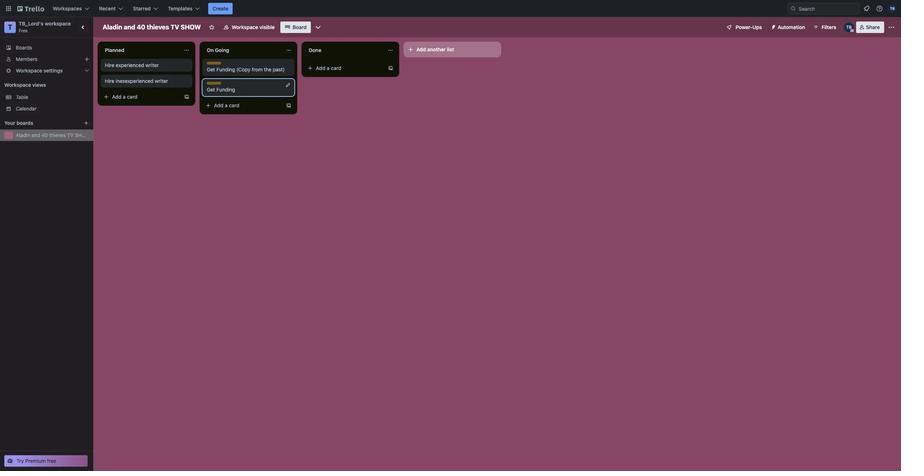 Task type: vqa. For each thing, say whether or not it's contained in the screenshot.
0 / 3
no



Task type: locate. For each thing, give the bounding box(es) containing it.
1 hire from the top
[[105, 62, 114, 68]]

get funding
[[207, 87, 235, 93]]

aladin down recent popup button
[[103, 23, 122, 31]]

add a card button down hire inexexperienced writer
[[101, 91, 181, 103]]

1 horizontal spatial add a card button
[[203, 100, 283, 111]]

0 vertical spatial writer
[[146, 62, 159, 68]]

ups
[[753, 24, 763, 30]]

calendar
[[16, 106, 37, 112]]

hire experienced writer
[[105, 62, 159, 68]]

2 horizontal spatial add a card
[[316, 65, 342, 71]]

star or unstar board image
[[209, 24, 215, 30]]

0 horizontal spatial create from template… image
[[286, 103, 292, 108]]

2 vertical spatial card
[[229, 102, 240, 108]]

add a card button for planned
[[101, 91, 181, 103]]

show
[[181, 23, 201, 31], [75, 132, 90, 138]]

2 vertical spatial workspace
[[4, 82, 31, 88]]

2 get from the top
[[207, 87, 215, 93]]

a for planned
[[123, 94, 126, 100]]

1 vertical spatial thieves
[[49, 132, 66, 138]]

try premium free
[[17, 458, 56, 465]]

color: yellow, title: "less than $25m" element down on
[[207, 62, 221, 65]]

1 vertical spatial aladin and 40 thieves tv show
[[16, 132, 90, 138]]

1 get from the top
[[207, 66, 215, 73]]

0 vertical spatial a
[[327, 65, 330, 71]]

0 vertical spatial show
[[181, 23, 201, 31]]

0 horizontal spatial add a card
[[112, 94, 138, 100]]

add
[[417, 46, 426, 52], [316, 65, 326, 71], [112, 94, 122, 100], [214, 102, 224, 108]]

create from template… image
[[388, 65, 394, 71], [286, 103, 292, 108]]

0 vertical spatial aladin
[[103, 23, 122, 31]]

add a card button down "done" text box at left top
[[305, 63, 385, 74]]

1 horizontal spatial a
[[225, 102, 228, 108]]

card for done
[[331, 65, 342, 71]]

recent
[[99, 5, 116, 11]]

your
[[4, 120, 15, 126]]

thieves
[[147, 23, 169, 31], [49, 132, 66, 138]]

get for get funding
[[207, 87, 215, 93]]

2 hire from the top
[[105, 78, 114, 84]]

funding
[[217, 66, 235, 73], [217, 87, 235, 93]]

card
[[331, 65, 342, 71], [127, 94, 138, 100], [229, 102, 240, 108]]

1 vertical spatial 40
[[42, 132, 48, 138]]

workspace left visible
[[232, 24, 258, 30]]

and inside text box
[[124, 23, 135, 31]]

Search field
[[797, 3, 860, 14]]

0 vertical spatial thieves
[[147, 23, 169, 31]]

funding left (copy
[[217, 66, 235, 73]]

aladin down boards
[[16, 132, 30, 138]]

hire down planned
[[105, 62, 114, 68]]

writer down hire experienced writer link
[[155, 78, 168, 84]]

1 horizontal spatial card
[[229, 102, 240, 108]]

1 horizontal spatial thieves
[[147, 23, 169, 31]]

tv down templates
[[171, 23, 179, 31]]

add down done
[[316, 65, 326, 71]]

1 horizontal spatial and
[[124, 23, 135, 31]]

0 vertical spatial create from template… image
[[388, 65, 394, 71]]

add a card down done
[[316, 65, 342, 71]]

0 vertical spatial get
[[207, 66, 215, 73]]

add a card button
[[305, 63, 385, 74], [101, 91, 181, 103], [203, 100, 283, 111]]

0 vertical spatial funding
[[217, 66, 235, 73]]

add a card button down get funding link
[[203, 100, 283, 111]]

add a card button for on going
[[203, 100, 283, 111]]

add another list
[[417, 46, 454, 52]]

share
[[867, 24, 881, 30]]

t link
[[4, 22, 16, 33]]

workspace settings button
[[0, 65, 93, 77]]

1 vertical spatial create from template… image
[[286, 103, 292, 108]]

get for get funding (copy from the past)
[[207, 66, 215, 73]]

1 vertical spatial hire
[[105, 78, 114, 84]]

0 vertical spatial and
[[124, 23, 135, 31]]

add a card button for done
[[305, 63, 385, 74]]

add another list button
[[404, 42, 502, 57]]

and
[[124, 23, 135, 31], [32, 132, 40, 138]]

aladin and 40 thieves tv show inside text box
[[103, 23, 201, 31]]

1 vertical spatial get
[[207, 87, 215, 93]]

0 vertical spatial workspace
[[232, 24, 258, 30]]

workspaces
[[53, 5, 82, 11]]

add down inexexperienced
[[112, 94, 122, 100]]

boards
[[16, 45, 32, 51]]

add a card down get funding
[[214, 102, 240, 108]]

add a card for on going
[[214, 102, 240, 108]]

0 horizontal spatial add a card button
[[101, 91, 181, 103]]

recent button
[[95, 3, 127, 14]]

1 color: yellow, title: "less than $25m" element from the top
[[207, 62, 221, 65]]

thieves down "your boards with 1 items" element
[[49, 132, 66, 138]]

workspace for workspace settings
[[16, 68, 42, 74]]

0 horizontal spatial aladin
[[16, 132, 30, 138]]

going
[[215, 47, 229, 53]]

members
[[16, 56, 38, 62]]

add a card
[[316, 65, 342, 71], [112, 94, 138, 100], [214, 102, 240, 108]]

0 vertical spatial aladin and 40 thieves tv show
[[103, 23, 201, 31]]

color: yellow, title: "less than $25m" element
[[207, 62, 221, 65], [207, 82, 221, 85]]

0 vertical spatial color: yellow, title: "less than $25m" element
[[207, 62, 221, 65]]

templates
[[168, 5, 193, 11]]

0 horizontal spatial a
[[123, 94, 126, 100]]

1 vertical spatial color: yellow, title: "less than $25m" element
[[207, 82, 221, 85]]

writer for hire experienced writer
[[146, 62, 159, 68]]

1 vertical spatial funding
[[217, 87, 235, 93]]

writer up hire inexexperienced writer link
[[146, 62, 159, 68]]

a down get funding
[[225, 102, 228, 108]]

2 vertical spatial add a card
[[214, 102, 240, 108]]

tb_lord's
[[19, 20, 43, 27]]

board
[[293, 24, 307, 30]]

get funding link
[[207, 86, 290, 93]]

experienced
[[116, 62, 144, 68]]

1 horizontal spatial 40
[[137, 23, 145, 31]]

2 color: yellow, title: "less than $25m" element from the top
[[207, 82, 221, 85]]

1 vertical spatial a
[[123, 94, 126, 100]]

1 funding from the top
[[217, 66, 235, 73]]

tv
[[171, 23, 179, 31], [67, 132, 74, 138]]

a for on going
[[225, 102, 228, 108]]

0 vertical spatial 40
[[137, 23, 145, 31]]

40 down "your boards with 1 items" element
[[42, 132, 48, 138]]

tv down 'calendar' link at the left top
[[67, 132, 74, 138]]

hire inexexperienced writer
[[105, 78, 168, 84]]

2 funding from the top
[[217, 87, 235, 93]]

2 horizontal spatial a
[[327, 65, 330, 71]]

writer
[[146, 62, 159, 68], [155, 78, 168, 84]]

0 vertical spatial hire
[[105, 62, 114, 68]]

0 horizontal spatial 40
[[42, 132, 48, 138]]

hire left inexexperienced
[[105, 78, 114, 84]]

1 horizontal spatial show
[[181, 23, 201, 31]]

a down inexexperienced
[[123, 94, 126, 100]]

free
[[47, 458, 56, 465]]

0 vertical spatial add a card
[[316, 65, 342, 71]]

2 vertical spatial a
[[225, 102, 228, 108]]

0 vertical spatial card
[[331, 65, 342, 71]]

add a card down inexexperienced
[[112, 94, 138, 100]]

a down "done" text box at left top
[[327, 65, 330, 71]]

table link
[[16, 94, 89, 101]]

aladin and 40 thieves tv show down starred "dropdown button"
[[103, 23, 201, 31]]

your boards with 1 items element
[[4, 119, 73, 128]]

40 down starred on the top of page
[[137, 23, 145, 31]]

add for planned
[[112, 94, 122, 100]]

power-ups
[[736, 24, 763, 30]]

a
[[327, 65, 330, 71], [123, 94, 126, 100], [225, 102, 228, 108]]

show down templates popup button
[[181, 23, 201, 31]]

1 vertical spatial card
[[127, 94, 138, 100]]

workspace visible button
[[219, 22, 279, 33]]

2 horizontal spatial card
[[331, 65, 342, 71]]

filters
[[822, 24, 837, 30]]

1 vertical spatial add a card
[[112, 94, 138, 100]]

1 vertical spatial workspace
[[16, 68, 42, 74]]

your boards
[[4, 120, 33, 126]]

color: yellow, title: "less than $25m" element for get funding (copy from the past)
[[207, 62, 221, 65]]

hire
[[105, 62, 114, 68], [105, 78, 114, 84]]

aladin and 40 thieves tv show
[[103, 23, 201, 31], [16, 132, 90, 138]]

0 horizontal spatial card
[[127, 94, 138, 100]]

1 horizontal spatial tv
[[171, 23, 179, 31]]

1 horizontal spatial aladin
[[103, 23, 122, 31]]

funding down get funding (copy from the past)
[[217, 87, 235, 93]]

1 vertical spatial writer
[[155, 78, 168, 84]]

card down get funding
[[229, 102, 240, 108]]

hire for hire inexexperienced writer
[[105, 78, 114, 84]]

show down add board 'image'
[[75, 132, 90, 138]]

color: yellow, title: "less than $25m" element for get funding
[[207, 82, 221, 85]]

calendar link
[[16, 105, 89, 112]]

create button
[[208, 3, 233, 14]]

0 horizontal spatial show
[[75, 132, 90, 138]]

and down "your boards with 1 items" element
[[32, 132, 40, 138]]

t
[[8, 23, 12, 31]]

aladin
[[103, 23, 122, 31], [16, 132, 30, 138]]

2 horizontal spatial add a card button
[[305, 63, 385, 74]]

and down starred on the top of page
[[124, 23, 135, 31]]

another
[[428, 46, 446, 52]]

get
[[207, 66, 215, 73], [207, 87, 215, 93]]

writer for hire inexexperienced writer
[[155, 78, 168, 84]]

1 vertical spatial and
[[32, 132, 40, 138]]

from
[[252, 66, 263, 73]]

tyler black (tylerblack44) image
[[889, 4, 897, 13]]

1 horizontal spatial add a card
[[214, 102, 240, 108]]

workspace inside dropdown button
[[16, 68, 42, 74]]

1 vertical spatial show
[[75, 132, 90, 138]]

sm image
[[768, 22, 778, 32]]

workspace
[[232, 24, 258, 30], [16, 68, 42, 74], [4, 82, 31, 88]]

40
[[137, 23, 145, 31], [42, 132, 48, 138]]

add down get funding
[[214, 102, 224, 108]]

workspace down members
[[16, 68, 42, 74]]

boards
[[17, 120, 33, 126]]

card down inexexperienced
[[127, 94, 138, 100]]

workspace up table
[[4, 82, 31, 88]]

card down "done" text box at left top
[[331, 65, 342, 71]]

color: yellow, title: "less than $25m" element up get funding
[[207, 82, 221, 85]]

workspace inside button
[[232, 24, 258, 30]]

1 horizontal spatial aladin and 40 thieves tv show
[[103, 23, 201, 31]]

aladin and 40 thieves tv show down "your boards with 1 items" element
[[16, 132, 90, 138]]

0 vertical spatial tv
[[171, 23, 179, 31]]

get funding (copy from the past)
[[207, 66, 285, 73]]

thieves down starred "dropdown button"
[[147, 23, 169, 31]]

1 horizontal spatial create from template… image
[[388, 65, 394, 71]]

0 horizontal spatial tv
[[67, 132, 74, 138]]

add left another at the top of the page
[[417, 46, 426, 52]]

0 horizontal spatial thieves
[[49, 132, 66, 138]]



Task type: describe. For each thing, give the bounding box(es) containing it.
On Going text field
[[203, 45, 282, 56]]

workspace for workspace visible
[[232, 24, 258, 30]]

the
[[264, 66, 272, 73]]

add a card for done
[[316, 65, 342, 71]]

filters button
[[811, 22, 839, 33]]

(copy
[[237, 66, 251, 73]]

funding for get funding
[[217, 87, 235, 93]]

0 horizontal spatial aladin and 40 thieves tv show
[[16, 132, 90, 138]]

starred
[[133, 5, 151, 11]]

add inside button
[[417, 46, 426, 52]]

create
[[213, 5, 229, 11]]

workspace for workspace views
[[4, 82, 31, 88]]

1 vertical spatial aladin
[[16, 132, 30, 138]]

create from template… image for on going
[[286, 103, 292, 108]]

on going
[[207, 47, 229, 53]]

add board image
[[83, 120, 89, 126]]

on
[[207, 47, 214, 53]]

show inside text box
[[181, 23, 201, 31]]

add for on going
[[214, 102, 224, 108]]

workspaces button
[[48, 3, 93, 14]]

search image
[[791, 6, 797, 11]]

visible
[[260, 24, 275, 30]]

tb_lord's workspace link
[[19, 20, 71, 27]]

premium
[[25, 458, 46, 465]]

share button
[[857, 22, 885, 33]]

boards link
[[0, 42, 93, 54]]

card for planned
[[127, 94, 138, 100]]

back to home image
[[17, 3, 44, 14]]

settings
[[44, 68, 63, 74]]

Planned text field
[[101, 45, 180, 56]]

show menu image
[[888, 24, 896, 31]]

inexexperienced
[[116, 78, 153, 84]]

tb_lord (tylerblack44) image
[[844, 22, 855, 32]]

get funding (copy from the past) link
[[207, 66, 290, 73]]

customize views image
[[315, 24, 322, 31]]

table
[[16, 94, 28, 100]]

workspace settings
[[16, 68, 63, 74]]

list
[[447, 46, 454, 52]]

card for on going
[[229, 102, 240, 108]]

past)
[[273, 66, 285, 73]]

open information menu image
[[877, 5, 884, 12]]

workspace
[[45, 20, 71, 27]]

hire experienced writer link
[[105, 62, 188, 69]]

add a card for planned
[[112, 94, 138, 100]]

create from template… image for done
[[388, 65, 394, 71]]

try premium free button
[[4, 456, 88, 467]]

aladin and 40 thieves tv show link
[[16, 132, 90, 139]]

workspace views
[[4, 82, 46, 88]]

hire for hire experienced writer
[[105, 62, 114, 68]]

templates button
[[164, 3, 204, 14]]

hire inexexperienced writer link
[[105, 78, 188, 85]]

power-
[[736, 24, 753, 30]]

0 horizontal spatial and
[[32, 132, 40, 138]]

edit card image
[[285, 82, 291, 88]]

views
[[32, 82, 46, 88]]

tv inside text box
[[171, 23, 179, 31]]

a for done
[[327, 65, 330, 71]]

primary element
[[0, 0, 902, 17]]

1 vertical spatial tv
[[67, 132, 74, 138]]

Board name text field
[[99, 22, 205, 33]]

automation
[[778, 24, 806, 30]]

funding for get funding (copy from the past)
[[217, 66, 235, 73]]

starred button
[[129, 3, 162, 14]]

automation button
[[768, 22, 810, 33]]

power-ups button
[[722, 22, 767, 33]]

Done text field
[[305, 45, 384, 56]]

workspace visible
[[232, 24, 275, 30]]

aladin inside text box
[[103, 23, 122, 31]]

planned
[[105, 47, 124, 53]]

add for done
[[316, 65, 326, 71]]

board link
[[281, 22, 311, 33]]

free
[[19, 28, 28, 33]]

done
[[309, 47, 322, 53]]

try
[[17, 458, 24, 465]]

thieves inside text box
[[147, 23, 169, 31]]

this member is an admin of this board. image
[[851, 29, 854, 32]]

tb_lord's workspace free
[[19, 20, 71, 33]]

create from template… image
[[184, 94, 190, 100]]

members link
[[0, 54, 93, 65]]

0 notifications image
[[863, 4, 872, 13]]

40 inside text box
[[137, 23, 145, 31]]

workspace navigation collapse icon image
[[78, 22, 88, 32]]



